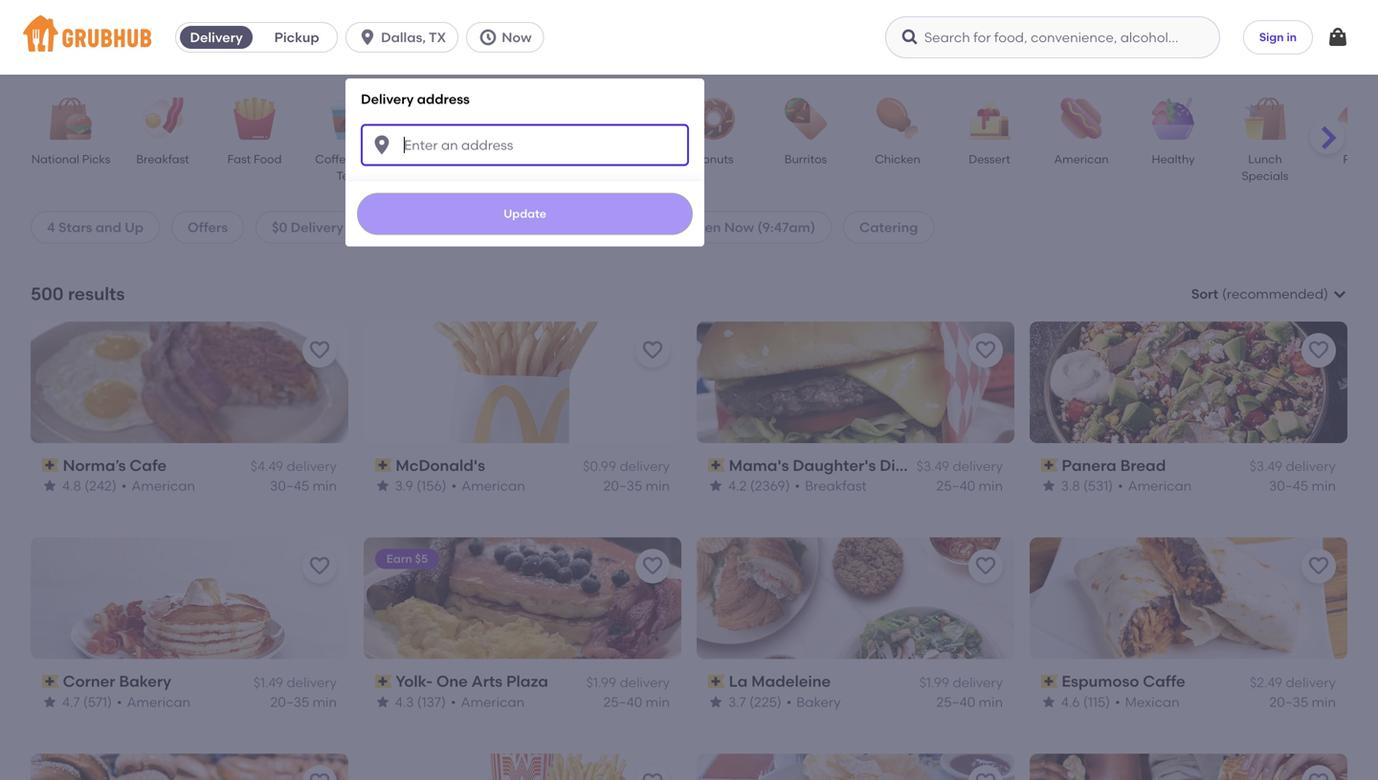Task type: vqa. For each thing, say whether or not it's contained in the screenshot.


Task type: describe. For each thing, give the bounding box(es) containing it.
save this restaurant image for corner bakery
[[308, 555, 331, 578]]

delivery for mcdonald's
[[620, 458, 670, 474]]

hamburgers image
[[589, 98, 656, 140]]

$2.49 delivery
[[1250, 674, 1337, 691]]

cafe
[[130, 456, 167, 475]]

20–35 for espumoso caffe
[[1270, 694, 1309, 710]]

coffee and tea
[[315, 152, 378, 183]]

and inside coffee and tea
[[356, 152, 378, 166]]

0 horizontal spatial svg image
[[901, 28, 920, 47]]

hamburgers
[[587, 152, 657, 166]]

dessert
[[969, 152, 1011, 166]]

la madeleine
[[729, 672, 831, 691]]

20–35 min for mcdonald's
[[604, 478, 670, 494]]

$1.99 for la madeleine
[[920, 674, 950, 691]]

(156)
[[417, 478, 447, 494]]

subscription pass image for yolk- one arts plaza
[[375, 675, 392, 688]]

mama's
[[729, 456, 789, 475]]

star icon image for yolk- one arts plaza
[[375, 695, 391, 710]]

3.8 (531)
[[1062, 478, 1114, 494]]

500 results
[[31, 283, 125, 305]]

american image
[[1048, 98, 1115, 140]]

• for la madeleine
[[787, 694, 792, 710]]

4.3 (137)
[[395, 694, 446, 710]]

american for yolk- one arts plaza
[[461, 694, 525, 710]]

$0.99
[[583, 458, 617, 474]]

or
[[462, 219, 476, 235]]

bread
[[1121, 456, 1167, 475]]

min for mcdonald's
[[646, 478, 670, 494]]

delivery for la madeleine
[[953, 674, 1003, 691]]

min for corner bakery
[[313, 694, 337, 710]]

delivery button
[[176, 22, 257, 53]]

tacos image
[[497, 98, 564, 140]]

espumoso
[[1062, 672, 1140, 691]]

• american for mcdonald's
[[452, 478, 526, 494]]

• for mcdonald's
[[452, 478, 457, 494]]

min for la madeleine
[[979, 694, 1003, 710]]

star icon image for la madeleine
[[708, 695, 724, 710]]

0 horizontal spatial and
[[96, 219, 121, 235]]

earn
[[387, 552, 413, 566]]

picks
[[82, 152, 110, 166]]

dallas, tx
[[381, 29, 446, 45]]

• for panera bread
[[1119, 478, 1124, 494]]

$1.49 delivery
[[254, 674, 337, 691]]

3.8
[[1062, 478, 1081, 494]]

3.7
[[729, 694, 746, 710]]

$5
[[415, 552, 428, 566]]

save this restaurant image for espumoso caffe
[[1308, 555, 1331, 578]]

panera bread
[[1062, 456, 1167, 475]]

(2369)
[[750, 478, 790, 494]]

address
[[417, 91, 470, 107]]

american for norma's cafe
[[131, 478, 195, 494]]

specials
[[1242, 169, 1289, 183]]

30–45 min for panera bread
[[1270, 478, 1337, 494]]

food
[[254, 152, 282, 166]]

coffee
[[315, 152, 353, 166]]

fast food image
[[221, 98, 288, 140]]

20–35 min for corner bakery
[[270, 694, 337, 710]]

bakery for • bakery
[[797, 694, 841, 710]]

corner bakery
[[63, 672, 171, 691]]

$0.99 delivery
[[583, 458, 670, 474]]

$1.99 delivery for la madeleine
[[920, 674, 1003, 691]]

4.7 (571)
[[62, 694, 112, 710]]

fast
[[227, 152, 251, 166]]

$1.99 delivery for yolk- one arts plaza
[[587, 674, 670, 691]]

4.2
[[729, 478, 747, 494]]

less
[[479, 219, 508, 235]]

4.6
[[1062, 694, 1081, 710]]

offers
[[188, 219, 228, 235]]

delivery for corner bakery
[[287, 674, 337, 691]]

25–40 for arts
[[604, 694, 643, 710]]

panera
[[1062, 456, 1117, 475]]

tx
[[429, 29, 446, 45]]

(9:47am)
[[758, 219, 816, 235]]

open now (9:47am)
[[685, 219, 816, 235]]

• for espumoso caffe
[[1116, 694, 1121, 710]]

norma's cafe
[[63, 456, 167, 475]]

daughter's
[[793, 456, 876, 475]]

pickup
[[274, 29, 319, 45]]

update
[[504, 207, 547, 221]]

1 vertical spatial mexican
[[1126, 694, 1180, 710]]

4.6 (115)
[[1062, 694, 1111, 710]]

20–35 for mcdonald's
[[604, 478, 643, 494]]

pizza
[[1344, 152, 1372, 166]]

espumoso caffe
[[1062, 672, 1186, 691]]

subscription pass image for mcdonald's
[[375, 459, 392, 472]]

1 horizontal spatial delivery
[[291, 219, 344, 235]]

sign in
[[1260, 30, 1297, 44]]

minutes
[[407, 219, 459, 235]]

Enter an address search field
[[361, 124, 689, 166]]

$1.49
[[254, 674, 283, 691]]

30
[[388, 219, 404, 235]]

3.9 (156)
[[395, 478, 447, 494]]

breakfast image
[[129, 98, 196, 140]]

la
[[729, 672, 748, 691]]

4
[[47, 219, 55, 235]]

delivery for yolk- one arts plaza
[[620, 674, 670, 691]]

0 vertical spatial mexican
[[415, 152, 462, 166]]

healthy
[[1152, 152, 1195, 166]]

subscription pass image for norma's cafe
[[42, 459, 59, 472]]

$3.49 for panera bread
[[1250, 458, 1283, 474]]

stars
[[58, 219, 92, 235]]

earn $5
[[387, 552, 428, 566]]

star icon image for corner bakery
[[42, 695, 57, 710]]

• for mama's daughter's diner
[[795, 478, 800, 494]]

diner
[[880, 456, 920, 475]]

chicken
[[875, 152, 921, 166]]

$4.49 delivery
[[251, 458, 337, 474]]

corner
[[63, 672, 115, 691]]

30 minutes or less
[[388, 219, 508, 235]]

save this restaurant image for panera bread
[[1308, 339, 1331, 362]]

pickup button
[[257, 22, 337, 53]]

grubhub plus flag logo image
[[552, 220, 571, 235]]

delivery for panera bread
[[1286, 458, 1337, 474]]



Task type: locate. For each thing, give the bounding box(es) containing it.
star icon image left 3.9
[[375, 478, 391, 494]]

2 horizontal spatial 20–35 min
[[1270, 694, 1337, 710]]

coffee and tea image
[[313, 98, 380, 140]]

1 horizontal spatial subscription pass image
[[1042, 459, 1059, 472]]

0 vertical spatial bakery
[[119, 672, 171, 691]]

star icon image left 3.8
[[1042, 478, 1057, 494]]

svg image right coffee
[[371, 134, 394, 157]]

• breakfast
[[795, 478, 867, 494]]

and left up
[[96, 219, 121, 235]]

25–40 min
[[937, 478, 1003, 494], [604, 694, 670, 710], [937, 694, 1003, 710]]

save this restaurant button
[[303, 333, 337, 367], [636, 333, 670, 367], [969, 333, 1003, 367], [1302, 333, 1337, 367], [303, 549, 337, 584], [636, 549, 670, 584], [969, 549, 1003, 584], [1302, 549, 1337, 584], [303, 766, 337, 780], [636, 766, 670, 780], [969, 766, 1003, 780], [1302, 766, 1337, 780]]

dallas,
[[381, 29, 426, 45]]

american down bread
[[1129, 478, 1192, 494]]

1 vertical spatial breakfast
[[805, 478, 867, 494]]

dessert image
[[956, 98, 1023, 140]]

subscription pass image
[[375, 459, 392, 472], [1042, 459, 1059, 472]]

$1.99 for yolk- one arts plaza
[[587, 674, 617, 691]]

30–45 min for norma's cafe
[[270, 478, 337, 494]]

now inside button
[[502, 29, 532, 45]]

• right the (2369)
[[795, 478, 800, 494]]

delivery for mama's daughter's diner
[[953, 458, 1003, 474]]

4 stars and up
[[47, 219, 144, 235]]

• down one
[[451, 694, 456, 710]]

20–35 min down $2.49 delivery
[[1270, 694, 1337, 710]]

min for espumoso caffe
[[1312, 694, 1337, 710]]

mexican down mexican "image"
[[415, 152, 462, 166]]

0 horizontal spatial 30–45 min
[[270, 478, 337, 494]]

(115)
[[1084, 694, 1111, 710]]

and up tea
[[356, 152, 378, 166]]

open
[[685, 219, 721, 235]]

delivery address
[[361, 91, 470, 107]]

(531)
[[1084, 478, 1114, 494]]

20–35 min for espumoso caffe
[[1270, 694, 1337, 710]]

1 vertical spatial bakery
[[797, 694, 841, 710]]

1 horizontal spatial and
[[356, 152, 378, 166]]

american down corner bakery
[[127, 694, 191, 710]]

0 horizontal spatial $3.49 delivery
[[917, 458, 1003, 474]]

american down cafe
[[131, 478, 195, 494]]

4.7
[[62, 694, 80, 710]]

0 horizontal spatial 30–45
[[270, 478, 309, 494]]

2 $1.99 from the left
[[920, 674, 950, 691]]

(137)
[[417, 694, 446, 710]]

0 vertical spatial now
[[502, 29, 532, 45]]

1 $3.49 from the left
[[917, 458, 950, 474]]

$0 delivery
[[272, 219, 344, 235]]

mexican image
[[405, 98, 472, 140]]

svg image
[[358, 28, 377, 47], [479, 28, 498, 47], [371, 134, 394, 157]]

1 horizontal spatial $1.99 delivery
[[920, 674, 1003, 691]]

1 horizontal spatial $3.49
[[1250, 458, 1283, 474]]

in
[[1287, 30, 1297, 44]]

4.2 (2369)
[[729, 478, 790, 494]]

1 horizontal spatial breakfast
[[805, 478, 867, 494]]

min for mama's daughter's diner
[[979, 478, 1003, 494]]

dallas, tx button
[[346, 22, 466, 53]]

1 horizontal spatial now
[[725, 219, 754, 235]]

subscription pass image for corner bakery
[[42, 675, 59, 688]]

subscription pass image left mcdonald's
[[375, 459, 392, 472]]

(571)
[[83, 694, 112, 710]]

svg image left dallas,
[[358, 28, 377, 47]]

$3.49 for mama's daughter's diner
[[917, 458, 950, 474]]

• american down cafe
[[121, 478, 195, 494]]

svg image for dallas, tx
[[358, 28, 377, 47]]

plaza
[[507, 672, 549, 691]]

1 horizontal spatial $1.99
[[920, 674, 950, 691]]

1 subscription pass image from the left
[[375, 459, 392, 472]]

up
[[125, 219, 144, 235]]

• for yolk- one arts plaza
[[451, 694, 456, 710]]

subscription pass image left the mama's
[[708, 459, 725, 472]]

• right (115)
[[1116, 694, 1121, 710]]

20–35 down $2.49 delivery
[[1270, 694, 1309, 710]]

now right open
[[725, 219, 754, 235]]

delivery for delivery
[[190, 29, 243, 45]]

svg image right in
[[1327, 26, 1350, 49]]

1 horizontal spatial $3.49 delivery
[[1250, 458, 1337, 474]]

tacos
[[514, 152, 547, 166]]

national picks image
[[37, 98, 104, 140]]

500
[[31, 283, 64, 305]]

subscription pass image for panera bread
[[1042, 459, 1059, 472]]

2 $1.99 delivery from the left
[[920, 674, 1003, 691]]

svg image inside now button
[[479, 28, 498, 47]]

$3.49
[[917, 458, 950, 474], [1250, 458, 1283, 474]]

• for corner bakery
[[117, 694, 122, 710]]

star icon image left 4.2
[[708, 478, 724, 494]]

• american down arts
[[451, 694, 525, 710]]

madeleine
[[752, 672, 831, 691]]

tea
[[336, 169, 357, 183]]

save this restaurant image
[[308, 339, 331, 362], [641, 339, 664, 362], [641, 555, 664, 578], [975, 555, 998, 578], [641, 771, 664, 780], [975, 771, 998, 780], [1308, 771, 1331, 780]]

0 vertical spatial and
[[356, 152, 378, 166]]

svg image right tx
[[479, 28, 498, 47]]

• american for norma's cafe
[[121, 478, 195, 494]]

1 horizontal spatial 30–45
[[1270, 478, 1309, 494]]

subscription pass image left corner
[[42, 675, 59, 688]]

subscription pass image for mama's daughter's diner
[[708, 459, 725, 472]]

• american for panera bread
[[1119, 478, 1192, 494]]

$3.49 delivery
[[917, 458, 1003, 474], [1250, 458, 1337, 474]]

• american down corner bakery
[[117, 694, 191, 710]]

4.3
[[395, 694, 414, 710]]

donuts
[[695, 152, 734, 166]]

1 $1.99 from the left
[[587, 674, 617, 691]]

20–35 down $1.49 delivery
[[270, 694, 309, 710]]

20–35 min down $1.49 delivery
[[270, 694, 337, 710]]

1 vertical spatial and
[[96, 219, 121, 235]]

burritos image
[[773, 98, 840, 140]]

american for corner bakery
[[127, 694, 191, 710]]

delivery left the pickup
[[190, 29, 243, 45]]

delivery
[[190, 29, 243, 45], [361, 91, 414, 107], [291, 219, 344, 235]]

lunch specials
[[1242, 152, 1289, 183]]

1 horizontal spatial 30–45 min
[[1270, 478, 1337, 494]]

3.9
[[395, 478, 414, 494]]

3.7 (225)
[[729, 694, 782, 710]]

delivery inside 'button'
[[190, 29, 243, 45]]

0 horizontal spatial 20–35 min
[[270, 694, 337, 710]]

american for panera bread
[[1129, 478, 1192, 494]]

30–45 for norma's cafe
[[270, 478, 309, 494]]

american for mcdonald's
[[462, 478, 526, 494]]

results
[[68, 283, 125, 305]]

one
[[437, 672, 468, 691]]

chicken image
[[865, 98, 932, 140]]

lunch specials image
[[1232, 98, 1299, 140]]

star icon image left 4.8
[[42, 478, 57, 494]]

• right (156)
[[452, 478, 457, 494]]

svg image for now
[[479, 28, 498, 47]]

delivery
[[287, 458, 337, 474], [620, 458, 670, 474], [953, 458, 1003, 474], [1286, 458, 1337, 474], [287, 674, 337, 691], [620, 674, 670, 691], [953, 674, 1003, 691], [1286, 674, 1337, 691]]

0 vertical spatial delivery
[[190, 29, 243, 45]]

$3.49 delivery for panera bread
[[1250, 458, 1337, 474]]

now button
[[466, 22, 552, 53]]

min for panera bread
[[1312, 478, 1337, 494]]

• down corner bakery
[[117, 694, 122, 710]]

and
[[356, 152, 378, 166], [96, 219, 121, 235]]

now right tx
[[502, 29, 532, 45]]

0 vertical spatial breakfast
[[136, 152, 189, 166]]

$4.49
[[251, 458, 283, 474]]

2 $3.49 from the left
[[1250, 458, 1283, 474]]

burritos
[[785, 152, 827, 166]]

0 horizontal spatial subscription pass image
[[375, 459, 392, 472]]

mexican down caffe
[[1126, 694, 1180, 710]]

min for yolk- one arts plaza
[[646, 694, 670, 710]]

0 horizontal spatial breakfast
[[136, 152, 189, 166]]

update button
[[357, 193, 693, 235]]

sign in button
[[1244, 20, 1314, 55]]

min
[[313, 478, 337, 494], [646, 478, 670, 494], [979, 478, 1003, 494], [1312, 478, 1337, 494], [313, 694, 337, 710], [646, 694, 670, 710], [979, 694, 1003, 710], [1312, 694, 1337, 710]]

• american for yolk- one arts plaza
[[451, 694, 525, 710]]

20–35 for corner bakery
[[270, 694, 309, 710]]

(225)
[[750, 694, 782, 710]]

25–40 for diner
[[937, 478, 976, 494]]

healthy image
[[1140, 98, 1207, 140]]

2 vertical spatial delivery
[[291, 219, 344, 235]]

star icon image for norma's cafe
[[42, 478, 57, 494]]

delivery left address
[[361, 91, 414, 107]]

caffe
[[1144, 672, 1186, 691]]

arts
[[472, 672, 503, 691]]

2 30–45 min from the left
[[1270, 478, 1337, 494]]

2 horizontal spatial 20–35
[[1270, 694, 1309, 710]]

svg image up chicken image
[[901, 28, 920, 47]]

mexican
[[415, 152, 462, 166], [1126, 694, 1180, 710]]

breakfast
[[136, 152, 189, 166], [805, 478, 867, 494]]

20–35 down '$0.99 delivery' in the left of the page
[[604, 478, 643, 494]]

subscription pass image left la
[[708, 675, 725, 688]]

save this restaurant image
[[975, 339, 998, 362], [1308, 339, 1331, 362], [308, 555, 331, 578], [1308, 555, 1331, 578], [308, 771, 331, 780]]

1 horizontal spatial svg image
[[1327, 26, 1350, 49]]

1 horizontal spatial 20–35 min
[[604, 478, 670, 494]]

•
[[121, 478, 127, 494], [452, 478, 457, 494], [795, 478, 800, 494], [1119, 478, 1124, 494], [117, 694, 122, 710], [451, 694, 456, 710], [787, 694, 792, 710], [1116, 694, 1121, 710]]

bakery down the madeleine
[[797, 694, 841, 710]]

star icon image for espumoso caffe
[[1042, 695, 1057, 710]]

american down arts
[[461, 694, 525, 710]]

• american for corner bakery
[[117, 694, 191, 710]]

delivery right '$0'
[[291, 219, 344, 235]]

1 30–45 min from the left
[[270, 478, 337, 494]]

sign
[[1260, 30, 1284, 44]]

subscription pass image left espumoso at the right
[[1042, 675, 1059, 688]]

delivery for delivery address
[[361, 91, 414, 107]]

breakfast down daughter's
[[805, 478, 867, 494]]

• down the madeleine
[[787, 694, 792, 710]]

25–40 min for diner
[[937, 478, 1003, 494]]

main navigation navigation
[[0, 0, 1379, 780]]

national
[[31, 152, 79, 166]]

25–40
[[937, 478, 976, 494], [604, 694, 643, 710], [937, 694, 976, 710]]

catering
[[860, 219, 918, 235]]

1 $1.99 delivery from the left
[[587, 674, 670, 691]]

subscription pass image for la madeleine
[[708, 675, 725, 688]]

min for norma's cafe
[[313, 478, 337, 494]]

subscription pass image
[[42, 459, 59, 472], [708, 459, 725, 472], [42, 675, 59, 688], [375, 675, 392, 688], [708, 675, 725, 688], [1042, 675, 1059, 688]]

star icon image for mama's daughter's diner
[[708, 478, 724, 494]]

mama's daughter's diner
[[729, 456, 920, 475]]

• american down bread
[[1119, 478, 1192, 494]]

donuts image
[[681, 98, 748, 140]]

1 $3.49 delivery from the left
[[917, 458, 1003, 474]]

breakfast down breakfast image
[[136, 152, 189, 166]]

• for norma's cafe
[[121, 478, 127, 494]]

save this restaurant image for mama's daughter's diner
[[975, 339, 998, 362]]

1 vertical spatial delivery
[[361, 91, 414, 107]]

(242)
[[84, 478, 117, 494]]

4.8
[[62, 478, 81, 494]]

subscription pass image left panera
[[1042, 459, 1059, 472]]

svg image inside dallas, tx button
[[358, 28, 377, 47]]

• down panera bread
[[1119, 478, 1124, 494]]

svg image
[[1327, 26, 1350, 49], [901, 28, 920, 47]]

national picks
[[31, 152, 110, 166]]

$1.99
[[587, 674, 617, 691], [920, 674, 950, 691]]

american down american image
[[1055, 152, 1109, 166]]

0 horizontal spatial $1.99
[[587, 674, 617, 691]]

0 horizontal spatial mexican
[[415, 152, 462, 166]]

$3.49 delivery for mama's daughter's diner
[[917, 458, 1003, 474]]

$0
[[272, 219, 288, 235]]

2 subscription pass image from the left
[[1042, 459, 1059, 472]]

star icon image left 4.7
[[42, 695, 57, 710]]

star icon image left 4.6
[[1042, 695, 1057, 710]]

american down mcdonald's
[[462, 478, 526, 494]]

30–45 for panera bread
[[1270, 478, 1309, 494]]

delivery for espumoso caffe
[[1286, 674, 1337, 691]]

0 horizontal spatial delivery
[[190, 29, 243, 45]]

• down norma's cafe
[[121, 478, 127, 494]]

20–35
[[604, 478, 643, 494], [270, 694, 309, 710], [1270, 694, 1309, 710]]

0 horizontal spatial 20–35
[[270, 694, 309, 710]]

$1.99 delivery
[[587, 674, 670, 691], [920, 674, 1003, 691]]

mcdonald's
[[396, 456, 486, 475]]

delivery for norma's cafe
[[287, 458, 337, 474]]

1 horizontal spatial mexican
[[1126, 694, 1180, 710]]

30–45
[[270, 478, 309, 494], [1270, 478, 1309, 494]]

subscription pass image left norma's
[[42, 459, 59, 472]]

0 horizontal spatial $1.99 delivery
[[587, 674, 670, 691]]

1 vertical spatial now
[[725, 219, 754, 235]]

• american down mcdonald's
[[452, 478, 526, 494]]

0 horizontal spatial $3.49
[[917, 458, 950, 474]]

0 horizontal spatial bakery
[[119, 672, 171, 691]]

1 horizontal spatial 20–35
[[604, 478, 643, 494]]

subscription pass image for espumoso caffe
[[1042, 675, 1059, 688]]

subscription pass image left the yolk-
[[375, 675, 392, 688]]

star icon image left 4.3
[[375, 695, 391, 710]]

• mexican
[[1116, 694, 1180, 710]]

2 $3.49 delivery from the left
[[1250, 458, 1337, 474]]

star icon image for mcdonald's
[[375, 478, 391, 494]]

1 horizontal spatial bakery
[[797, 694, 841, 710]]

norma's
[[63, 456, 126, 475]]

grubhub+
[[575, 219, 641, 235]]

25–40 min for arts
[[604, 694, 670, 710]]

star icon image for panera bread
[[1042, 478, 1057, 494]]

bakery right corner
[[119, 672, 171, 691]]

2 horizontal spatial delivery
[[361, 91, 414, 107]]

1 30–45 from the left
[[270, 478, 309, 494]]

20–35 min down '$0.99 delivery' in the left of the page
[[604, 478, 670, 494]]

2 30–45 from the left
[[1270, 478, 1309, 494]]

4.8 (242)
[[62, 478, 117, 494]]

star icon image left 3.7 in the right bottom of the page
[[708, 695, 724, 710]]

yolk- one arts plaza
[[396, 672, 549, 691]]

0 horizontal spatial now
[[502, 29, 532, 45]]

star icon image
[[42, 478, 57, 494], [375, 478, 391, 494], [708, 478, 724, 494], [1042, 478, 1057, 494], [42, 695, 57, 710], [375, 695, 391, 710], [708, 695, 724, 710], [1042, 695, 1057, 710]]

bakery for corner bakery
[[119, 672, 171, 691]]



